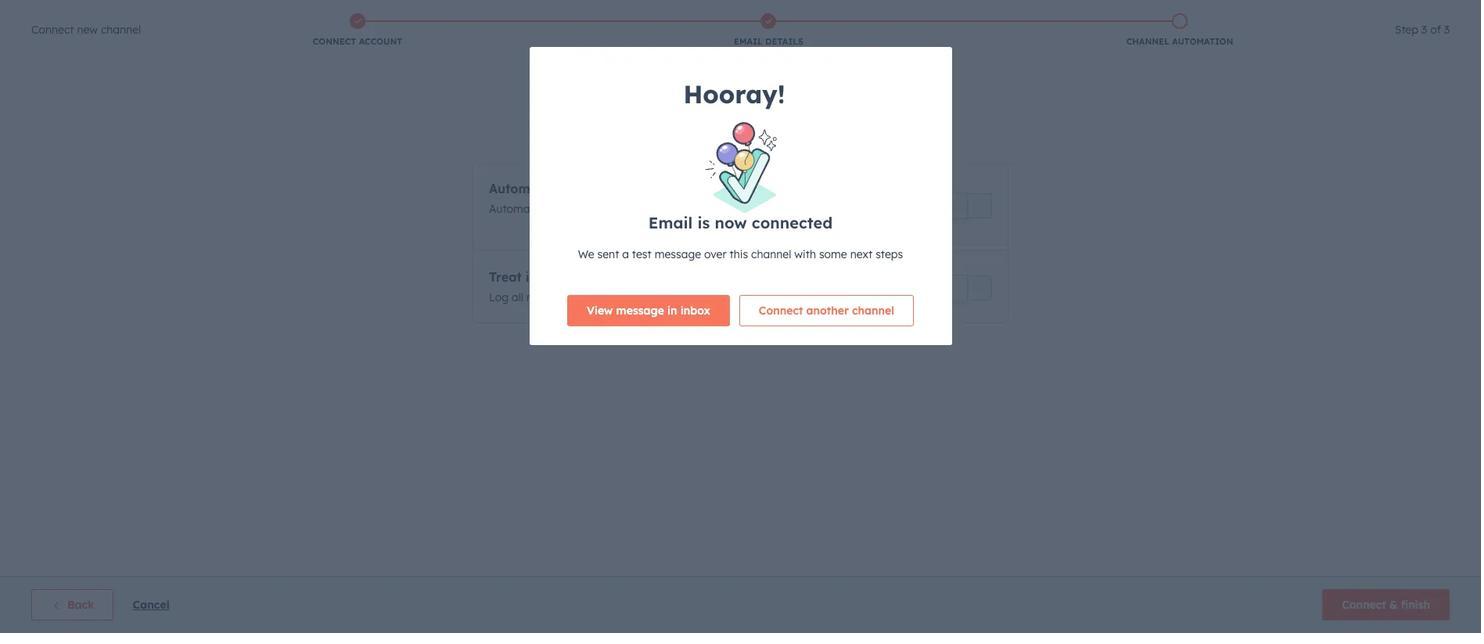 Task type: locate. For each thing, give the bounding box(es) containing it.
incoming
[[762, 129, 809, 143], [526, 269, 584, 285]]

connect new channel heading
[[31, 20, 141, 39]]

1 vertical spatial this
[[704, 290, 723, 305]]

connect another channel button
[[740, 295, 914, 327]]

new inside heading
[[77, 23, 98, 37]]

details
[[766, 36, 804, 47]]

1 horizontal spatial new
[[527, 290, 547, 305]]

menu item
[[1294, 0, 1463, 25]]

specific
[[689, 202, 728, 216]]

this right over
[[730, 248, 749, 262]]

on
[[696, 91, 719, 114]]

email left details
[[734, 36, 763, 47]]

as
[[887, 129, 899, 143], [679, 269, 694, 285], [769, 290, 781, 305]]

we sent a test message over this channel with some next steps
[[578, 248, 904, 262]]

cancel
[[133, 598, 170, 612]]

another
[[807, 304, 849, 318]]

or
[[729, 129, 740, 143]]

back button
[[31, 589, 114, 621]]

come
[[650, 290, 678, 305]]

Search HubSpot search field
[[1262, 33, 1454, 59]]

incoming inside treat incoming conversations as support tickets log all new conversations that come into this channel as tickets.
[[526, 269, 584, 285]]

connect account
[[313, 36, 402, 47]]

this
[[730, 248, 749, 262], [704, 290, 723, 305]]

2 horizontal spatial as
[[887, 129, 899, 143]]

1 vertical spatial email
[[649, 213, 693, 233]]

email inside the 'hooray!' "dialog"
[[649, 213, 693, 233]]

email
[[734, 36, 763, 47], [649, 213, 693, 233]]

incoming right log
[[762, 129, 809, 143]]

0 horizontal spatial incoming
[[526, 269, 584, 285]]

3 right of
[[1445, 23, 1451, 37]]

0 vertical spatial incoming
[[762, 129, 809, 143]]

of
[[1431, 23, 1442, 37]]

1 horizontal spatial this
[[730, 248, 749, 262]]

channel
[[1127, 36, 1170, 47]]

1 vertical spatial assign
[[581, 181, 621, 196]]

0 vertical spatial this
[[730, 248, 749, 262]]

test
[[632, 248, 652, 262]]

0 vertical spatial automatically
[[543, 129, 614, 143]]

1 horizontal spatial 3
[[1445, 23, 1451, 37]]

channel
[[101, 23, 141, 37], [752, 248, 792, 262], [726, 290, 766, 305], [852, 304, 895, 318]]

tickets.
[[902, 129, 939, 143], [784, 290, 821, 305]]

1 horizontal spatial incoming
[[762, 129, 809, 143]]

list
[[152, 10, 1386, 51]]

connect account completed list item
[[152, 10, 563, 51]]

your
[[724, 91, 763, 114]]

0 horizontal spatial 3
[[1422, 23, 1428, 37]]

connect
[[31, 23, 74, 37], [313, 36, 356, 47], [759, 304, 803, 318], [1343, 598, 1387, 612]]

email left is
[[649, 213, 693, 233]]

0 vertical spatial new
[[77, 23, 98, 37]]

1 horizontal spatial tickets.
[[902, 129, 939, 143]]

upgrade
[[1102, 7, 1145, 20]]

1 horizontal spatial email
[[734, 36, 763, 47]]

we
[[578, 248, 595, 262]]

1 vertical spatial tickets.
[[784, 290, 821, 305]]

assign up sent
[[581, 181, 621, 196]]

hooray! dialog
[[530, 47, 952, 346]]

email is now connected
[[649, 213, 833, 233]]

connect inside heading
[[31, 23, 74, 37]]

connect inside 'button'
[[759, 304, 803, 318]]

email inside list item
[[734, 36, 763, 47]]

view
[[587, 304, 613, 318]]

into
[[681, 290, 701, 305]]

0 horizontal spatial tickets.
[[784, 290, 821, 305]]

take
[[590, 91, 630, 114]]

1 vertical spatial new
[[527, 290, 547, 305]]

automatically
[[543, 129, 614, 143], [489, 181, 577, 196], [489, 202, 561, 216]]

assign
[[617, 129, 651, 143], [581, 181, 621, 196], [564, 202, 597, 216]]

connect & finish
[[1343, 598, 1431, 612]]

1 horizontal spatial as
[[769, 290, 781, 305]]

finish
[[1402, 598, 1431, 612]]

account
[[359, 36, 402, 47]]

back
[[67, 598, 94, 612]]

connect another channel
[[759, 304, 895, 318]]

inbox
[[681, 304, 711, 318]]

over
[[704, 248, 727, 262]]

3 left of
[[1422, 23, 1428, 37]]

connect inside button
[[1343, 598, 1387, 612]]

list containing connect account
[[152, 10, 1386, 51]]

assign up we at top left
[[564, 202, 597, 216]]

cancel button
[[133, 596, 170, 614]]

message
[[655, 248, 701, 262], [617, 304, 664, 318]]

this down support
[[704, 290, 723, 305]]

this inside treat incoming conversations as support tickets log all new conversations that come into this channel as tickets.
[[704, 290, 723, 305]]

sent
[[598, 248, 619, 262]]

0 vertical spatial assign
[[617, 129, 651, 143]]

1 vertical spatial incoming
[[526, 269, 584, 285]]

2 vertical spatial as
[[769, 290, 781, 305]]

channel inside heading
[[101, 23, 141, 37]]

log
[[743, 129, 758, 143]]

calling icon button
[[1148, 2, 1174, 23]]

email for email details
[[734, 36, 763, 47]]

1 vertical spatial as
[[679, 269, 694, 285]]

0 horizontal spatial new
[[77, 23, 98, 37]]

incoming down we at top left
[[526, 269, 584, 285]]

new
[[77, 23, 98, 37], [527, 290, 547, 305]]

3
[[1422, 23, 1428, 37], [1445, 23, 1451, 37]]

assign for automatically assign conversations or log incoming conversations as tickets.
[[617, 129, 651, 143]]

that
[[625, 290, 647, 305]]

1 vertical spatial automatically
[[489, 181, 577, 196]]

conversations
[[769, 91, 892, 114], [654, 129, 726, 143], [812, 129, 884, 143], [625, 181, 712, 196], [600, 202, 672, 216], [588, 269, 675, 285], [551, 290, 622, 305]]

tickets
[[750, 269, 792, 285]]

upgrade image
[[1085, 7, 1099, 21]]

0 horizontal spatial as
[[679, 269, 694, 285]]

0 horizontal spatial email
[[649, 213, 693, 233]]

assign down take
[[617, 129, 651, 143]]

message inside "button"
[[617, 304, 664, 318]]

1 vertical spatial message
[[617, 304, 664, 318]]

email details
[[734, 36, 804, 47]]

0 vertical spatial email
[[734, 36, 763, 47]]

some
[[819, 248, 848, 262]]

connect inside list item
[[313, 36, 356, 47]]

automatically assign conversations or log incoming conversations as tickets.
[[543, 129, 939, 143]]

automatically assign conversations automatically assign conversations to specific team members.
[[489, 181, 812, 216]]

treat incoming conversations as support tickets log all new conversations that come into this channel as tickets.
[[489, 269, 821, 305]]

step
[[1395, 23, 1419, 37]]

0 horizontal spatial this
[[704, 290, 723, 305]]

email for email is now connected
[[649, 213, 693, 233]]



Task type: describe. For each thing, give the bounding box(es) containing it.
0 vertical spatial message
[[655, 248, 701, 262]]

to
[[675, 202, 686, 216]]

take action on your conversations
[[590, 91, 892, 114]]

next
[[851, 248, 873, 262]]

channel inside 'button'
[[852, 304, 895, 318]]

marketplaces button
[[1177, 0, 1210, 25]]

now
[[715, 213, 747, 233]]

treat
[[489, 269, 522, 285]]

connect for connect account
[[313, 36, 356, 47]]

channel automation
[[1127, 36, 1234, 47]]

members.
[[761, 202, 812, 216]]

marketplaces image
[[1187, 7, 1201, 21]]

steps
[[876, 248, 904, 262]]

1 3 from the left
[[1422, 23, 1428, 37]]

tickets. inside treat incoming conversations as support tickets log all new conversations that come into this channel as tickets.
[[784, 290, 821, 305]]

channel inside treat incoming conversations as support tickets log all new conversations that come into this channel as tickets.
[[726, 290, 766, 305]]

view message in inbox button
[[567, 295, 730, 327]]

0 vertical spatial as
[[887, 129, 899, 143]]

this inside the 'hooray!' "dialog"
[[730, 248, 749, 262]]

channel automation list item
[[975, 10, 1386, 51]]

a
[[623, 248, 629, 262]]

team
[[731, 202, 758, 216]]

2 vertical spatial automatically
[[489, 202, 561, 216]]

connect & finish button
[[1323, 589, 1451, 621]]

automatically for automatically assign conversations automatically assign conversations to specific team members.
[[489, 181, 577, 196]]

with
[[795, 248, 816, 262]]

action
[[636, 91, 691, 114]]

upgrade menu
[[1083, 0, 1463, 25]]

&
[[1390, 598, 1398, 612]]

connect new channel
[[31, 23, 141, 37]]

support
[[697, 269, 746, 285]]

connected
[[752, 213, 833, 233]]

automation
[[1173, 36, 1234, 47]]

0 vertical spatial tickets.
[[902, 129, 939, 143]]

in
[[668, 304, 678, 318]]

new inside treat incoming conversations as support tickets log all new conversations that come into this channel as tickets.
[[527, 290, 547, 305]]

connect for connect new channel
[[31, 23, 74, 37]]

connect for connect another channel
[[759, 304, 803, 318]]

is
[[698, 213, 710, 233]]

calling icon image
[[1154, 6, 1168, 20]]

connect for connect & finish
[[1343, 598, 1387, 612]]

hooray!
[[684, 78, 786, 110]]

2 vertical spatial assign
[[564, 202, 597, 216]]

view message in inbox
[[587, 304, 711, 318]]

automatically for automatically assign conversations or log incoming conversations as tickets.
[[543, 129, 614, 143]]

all
[[512, 290, 524, 305]]

assign for automatically assign conversations automatically assign conversations to specific team members.
[[581, 181, 621, 196]]

log
[[489, 290, 509, 305]]

2 3 from the left
[[1445, 23, 1451, 37]]

email details completed list item
[[563, 10, 975, 51]]

step 3 of 3
[[1395, 23, 1451, 37]]



Task type: vqa. For each thing, say whether or not it's contained in the screenshot.
LOGGED
no



